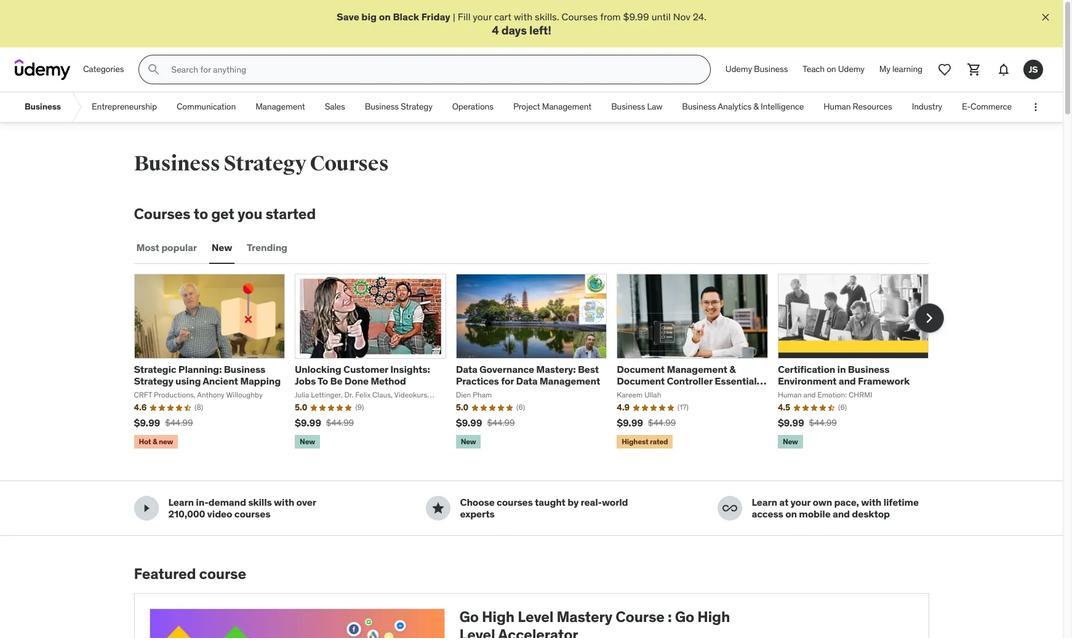 Task type: describe. For each thing, give the bounding box(es) containing it.
close image
[[1039, 11, 1052, 23]]

wishlist image
[[937, 62, 952, 77]]

planning:
[[178, 363, 222, 375]]

certification
[[778, 363, 835, 375]]

mastery
[[557, 608, 612, 627]]

submit search image
[[147, 62, 161, 77]]

courses inside "choose courses taught by real-world experts"
[[497, 496, 533, 509]]

cart
[[494, 10, 511, 23]]

notifications image
[[996, 62, 1011, 77]]

certification in business environment and framework
[[778, 363, 910, 387]]

with inside learn in-demand skills with over 210,000 video courses
[[274, 496, 294, 509]]

get
[[211, 204, 234, 224]]

shopping cart with 0 items image
[[967, 62, 982, 77]]

certification in business environment and framework link
[[778, 363, 910, 387]]

1 go from the left
[[459, 608, 479, 627]]

project management
[[513, 101, 592, 112]]

2 high from the left
[[697, 608, 730, 627]]

js link
[[1018, 55, 1048, 84]]

business inside business link
[[25, 101, 61, 112]]

business inside business analytics & intelligence link
[[682, 101, 716, 112]]

more subcategory menu links image
[[1030, 101, 1042, 113]]

insights:
[[390, 363, 430, 375]]

document management & document controller essential training
[[617, 363, 757, 399]]

management inside document management & document controller essential training
[[667, 363, 727, 375]]

strategy for business strategy courses
[[224, 151, 306, 177]]

medium image for choose
[[430, 501, 445, 516]]

:
[[668, 608, 672, 627]]

1 high from the left
[[482, 608, 515, 627]]

fill
[[458, 10, 470, 23]]

with inside learn at your own pace, with lifetime access on mobile and desktop
[[861, 496, 881, 509]]

new
[[212, 241, 232, 254]]

business law
[[611, 101, 662, 112]]

carousel element
[[134, 274, 944, 451]]

ancient
[[203, 375, 238, 387]]

desktop
[[852, 508, 890, 520]]

method
[[371, 375, 406, 387]]

mapping
[[240, 375, 281, 387]]

my
[[879, 64, 890, 75]]

pace,
[[834, 496, 859, 509]]

customer
[[343, 363, 388, 375]]

experts
[[460, 508, 495, 520]]

best
[[578, 363, 599, 375]]

big
[[361, 10, 377, 23]]

trending button
[[244, 233, 290, 263]]

teach on udemy link
[[795, 55, 872, 84]]

unlocking
[[295, 363, 341, 375]]

strategic planning: business strategy using ancient mapping link
[[134, 363, 281, 387]]

be
[[330, 375, 342, 387]]

accelerator
[[498, 625, 578, 638]]

entrepreneurship link
[[82, 92, 167, 122]]

2 horizontal spatial on
[[827, 64, 836, 75]]

human resources
[[824, 101, 892, 112]]

learn in-demand skills with over 210,000 video courses
[[168, 496, 316, 520]]

unlocking customer insights: jobs to be done method link
[[295, 363, 430, 387]]

1 document from the top
[[617, 363, 665, 375]]

0 horizontal spatial level
[[459, 625, 495, 638]]

skills
[[248, 496, 272, 509]]

business inside udemy business link
[[754, 64, 788, 75]]

featured
[[134, 565, 196, 584]]

industry link
[[902, 92, 952, 122]]

my learning
[[879, 64, 922, 75]]

1 udemy from the left
[[725, 64, 752, 75]]

project
[[513, 101, 540, 112]]

2 udemy from the left
[[838, 64, 865, 75]]

business inside strategic planning: business strategy using ancient mapping
[[224, 363, 265, 375]]

industry
[[912, 101, 942, 112]]

from
[[600, 10, 621, 23]]

in
[[837, 363, 846, 375]]

most
[[136, 241, 159, 254]]

new button
[[209, 233, 235, 263]]

unlocking customer insights: jobs to be done method
[[295, 363, 430, 387]]

business strategy link
[[355, 92, 442, 122]]

with inside 'save big on black friday | fill your cart with skills. courses from $9.99 until nov 24. 4 days left!'
[[514, 10, 532, 23]]

black
[[393, 10, 419, 23]]

done
[[344, 375, 369, 387]]

data governance mastery: best practices for data management
[[456, 363, 600, 387]]

left!
[[529, 23, 551, 38]]

save big on black friday | fill your cart with skills. courses from $9.99 until nov 24. 4 days left!
[[337, 10, 706, 38]]

2 document from the top
[[617, 375, 665, 387]]

business strategy courses
[[134, 151, 389, 177]]

resources
[[853, 101, 892, 112]]

taught
[[535, 496, 565, 509]]

your inside 'save big on black friday | fill your cart with skills. courses from $9.99 until nov 24. 4 days left!'
[[473, 10, 492, 23]]

human
[[824, 101, 851, 112]]

to
[[318, 375, 328, 387]]

data governance mastery: best practices for data management link
[[456, 363, 600, 387]]

and inside learn at your own pace, with lifetime access on mobile and desktop
[[833, 508, 850, 520]]

|
[[453, 10, 455, 23]]

controller
[[667, 375, 713, 387]]

learn for learn at your own pace, with lifetime access on mobile and desktop
[[752, 496, 777, 509]]

24.
[[693, 10, 706, 23]]

categories button
[[76, 55, 131, 84]]

to
[[194, 204, 208, 224]]

arrow pointing to subcategory menu links image
[[71, 92, 82, 122]]

access
[[752, 508, 783, 520]]

js
[[1029, 64, 1038, 75]]

course
[[199, 565, 246, 584]]

by
[[568, 496, 579, 509]]

medium image
[[139, 501, 154, 516]]



Task type: locate. For each thing, give the bounding box(es) containing it.
2 medium image from the left
[[722, 501, 737, 516]]

0 horizontal spatial learn
[[168, 496, 194, 509]]

courses up most popular
[[134, 204, 190, 224]]

0 horizontal spatial medium image
[[430, 501, 445, 516]]

business right planning:
[[224, 363, 265, 375]]

next image
[[919, 308, 939, 328]]

1 horizontal spatial medium image
[[722, 501, 737, 516]]

own
[[813, 496, 832, 509]]

document management & document controller essential training link
[[617, 363, 767, 399]]

data
[[456, 363, 477, 375], [516, 375, 538, 387]]

& right controller
[[729, 363, 736, 375]]

on left mobile
[[785, 508, 797, 520]]

0 horizontal spatial &
[[729, 363, 736, 375]]

choose
[[460, 496, 495, 509]]

analytics
[[718, 101, 752, 112]]

trending
[[247, 241, 287, 254]]

project management link
[[503, 92, 601, 122]]

business left arrow pointing to subcategory menu links icon
[[25, 101, 61, 112]]

business inside certification in business environment and framework
[[848, 363, 889, 375]]

started
[[266, 204, 316, 224]]

learn inside learn in-demand skills with over 210,000 video courses
[[168, 496, 194, 509]]

and left framework
[[839, 375, 856, 387]]

communication
[[177, 101, 236, 112]]

1 horizontal spatial udemy
[[838, 64, 865, 75]]

udemy business link
[[718, 55, 795, 84]]

courses to get you started
[[134, 204, 316, 224]]

data right for
[[516, 375, 538, 387]]

0 horizontal spatial go
[[459, 608, 479, 627]]

level
[[518, 608, 554, 627], [459, 625, 495, 638]]

on right teach
[[827, 64, 836, 75]]

business analytics & intelligence link
[[672, 92, 814, 122]]

1 horizontal spatial your
[[791, 496, 811, 509]]

courses
[[497, 496, 533, 509], [234, 508, 270, 520]]

1 horizontal spatial &
[[753, 101, 759, 112]]

business strategy
[[365, 101, 432, 112]]

0 horizontal spatial courses
[[234, 508, 270, 520]]

intelligence
[[761, 101, 804, 112]]

medium image
[[430, 501, 445, 516], [722, 501, 737, 516]]

training
[[617, 387, 654, 399]]

learn left 'in-'
[[168, 496, 194, 509]]

most popular button
[[134, 233, 199, 263]]

level left mastery
[[518, 608, 554, 627]]

medium image left experts
[[430, 501, 445, 516]]

with up days on the top of page
[[514, 10, 532, 23]]

e-commerce
[[962, 101, 1012, 112]]

udemy image
[[15, 59, 71, 80]]

1 horizontal spatial on
[[785, 508, 797, 520]]

1 horizontal spatial level
[[518, 608, 554, 627]]

courses down sales link
[[310, 151, 389, 177]]

learn inside learn at your own pace, with lifetime access on mobile and desktop
[[752, 496, 777, 509]]

medium image left access
[[722, 501, 737, 516]]

1 horizontal spatial strategy
[[224, 151, 306, 177]]

business right sales
[[365, 101, 399, 112]]

1 vertical spatial &
[[729, 363, 736, 375]]

law
[[647, 101, 662, 112]]

nov
[[673, 10, 690, 23]]

1 vertical spatial and
[[833, 508, 850, 520]]

2 vertical spatial strategy
[[134, 375, 173, 387]]

0 horizontal spatial udemy
[[725, 64, 752, 75]]

my learning link
[[872, 55, 930, 84]]

go
[[459, 608, 479, 627], [675, 608, 694, 627]]

on
[[379, 10, 391, 23], [827, 64, 836, 75], [785, 508, 797, 520]]

world
[[602, 496, 628, 509]]

0 horizontal spatial data
[[456, 363, 477, 375]]

& inside document management & document controller essential training
[[729, 363, 736, 375]]

lifetime
[[883, 496, 919, 509]]

business inside business law link
[[611, 101, 645, 112]]

business left law
[[611, 101, 645, 112]]

1 vertical spatial courses
[[310, 151, 389, 177]]

0 vertical spatial courses
[[562, 10, 598, 23]]

strategy inside strategic planning: business strategy using ancient mapping
[[134, 375, 173, 387]]

0 vertical spatial and
[[839, 375, 856, 387]]

learn left at
[[752, 496, 777, 509]]

communication link
[[167, 92, 246, 122]]

0 horizontal spatial on
[[379, 10, 391, 23]]

go high level mastery course : go high level accelerator link
[[134, 593, 929, 638]]

business up intelligence
[[754, 64, 788, 75]]

with left over on the bottom of the page
[[274, 496, 294, 509]]

business inside business strategy link
[[365, 101, 399, 112]]

1 horizontal spatial data
[[516, 375, 538, 387]]

1 horizontal spatial high
[[697, 608, 730, 627]]

1 horizontal spatial learn
[[752, 496, 777, 509]]

udemy
[[725, 64, 752, 75], [838, 64, 865, 75]]

1 vertical spatial on
[[827, 64, 836, 75]]

udemy up analytics
[[725, 64, 752, 75]]

2 horizontal spatial strategy
[[401, 101, 432, 112]]

2 vertical spatial courses
[[134, 204, 190, 224]]

0 vertical spatial &
[[753, 101, 759, 112]]

4
[[492, 23, 499, 38]]

demand
[[208, 496, 246, 509]]

go high level mastery course : go high level accelerator
[[459, 608, 730, 638]]

mobile
[[799, 508, 831, 520]]

document left controller
[[617, 375, 665, 387]]

courses right video
[[234, 508, 270, 520]]

Search for anything text field
[[169, 59, 695, 80]]

course
[[616, 608, 665, 627]]

courses inside 'save big on black friday | fill your cart with skills. courses from $9.99 until nov 24. 4 days left!'
[[562, 10, 598, 23]]

over
[[296, 496, 316, 509]]

governance
[[479, 363, 534, 375]]

2 learn from the left
[[752, 496, 777, 509]]

using
[[175, 375, 201, 387]]

business right in
[[848, 363, 889, 375]]

2 vertical spatial on
[[785, 508, 797, 520]]

0 horizontal spatial high
[[482, 608, 515, 627]]

learn at your own pace, with lifetime access on mobile and desktop
[[752, 496, 919, 520]]

& right analytics
[[753, 101, 759, 112]]

e-commerce link
[[952, 92, 1022, 122]]

1 horizontal spatial courses
[[310, 151, 389, 177]]

1 vertical spatial your
[[791, 496, 811, 509]]

on inside 'save big on black friday | fill your cart with skills. courses from $9.99 until nov 24. 4 days left!'
[[379, 10, 391, 23]]

& for analytics
[[753, 101, 759, 112]]

your
[[473, 10, 492, 23], [791, 496, 811, 509]]

business law link
[[601, 92, 672, 122]]

0 horizontal spatial strategy
[[134, 375, 173, 387]]

high
[[482, 608, 515, 627], [697, 608, 730, 627]]

management
[[255, 101, 305, 112], [542, 101, 592, 112], [667, 363, 727, 375], [540, 375, 600, 387]]

$9.99
[[623, 10, 649, 23]]

0 vertical spatial strategy
[[401, 101, 432, 112]]

0 horizontal spatial courses
[[134, 204, 190, 224]]

practices
[[456, 375, 499, 387]]

with right pace,
[[861, 496, 881, 509]]

jobs
[[295, 375, 316, 387]]

& for management
[[729, 363, 736, 375]]

on right big
[[379, 10, 391, 23]]

on inside learn at your own pace, with lifetime access on mobile and desktop
[[785, 508, 797, 520]]

medium image for learn
[[722, 501, 737, 516]]

1 learn from the left
[[168, 496, 194, 509]]

teach
[[803, 64, 825, 75]]

your right at
[[791, 496, 811, 509]]

in-
[[196, 496, 208, 509]]

and
[[839, 375, 856, 387], [833, 508, 850, 520]]

courses left 'from'
[[562, 10, 598, 23]]

2 horizontal spatial with
[[861, 496, 881, 509]]

business left analytics
[[682, 101, 716, 112]]

your right fill
[[473, 10, 492, 23]]

2 horizontal spatial courses
[[562, 10, 598, 23]]

environment
[[778, 375, 837, 387]]

data left governance
[[456, 363, 477, 375]]

at
[[779, 496, 788, 509]]

teach on udemy
[[803, 64, 865, 75]]

udemy business
[[725, 64, 788, 75]]

1 horizontal spatial courses
[[497, 496, 533, 509]]

learn for learn in-demand skills with over 210,000 video courses
[[168, 496, 194, 509]]

courses left taught
[[497, 496, 533, 509]]

management inside data governance mastery: best practices for data management
[[540, 375, 600, 387]]

operations link
[[442, 92, 503, 122]]

0 horizontal spatial your
[[473, 10, 492, 23]]

strategy up you
[[224, 151, 306, 177]]

udemy left my
[[838, 64, 865, 75]]

1 medium image from the left
[[430, 501, 445, 516]]

courses inside learn in-demand skills with over 210,000 video courses
[[234, 508, 270, 520]]

management link
[[246, 92, 315, 122]]

and right the own
[[833, 508, 850, 520]]

and inside certification in business environment and framework
[[839, 375, 856, 387]]

popular
[[161, 241, 197, 254]]

level left the accelerator
[[459, 625, 495, 638]]

friday
[[421, 10, 450, 23]]

0 vertical spatial your
[[473, 10, 492, 23]]

strategy down search for anything text field
[[401, 101, 432, 112]]

strategy left using
[[134, 375, 173, 387]]

save
[[337, 10, 359, 23]]

days
[[501, 23, 527, 38]]

1 horizontal spatial with
[[514, 10, 532, 23]]

essential
[[715, 375, 757, 387]]

document up training in the right bottom of the page
[[617, 363, 665, 375]]

sales link
[[315, 92, 355, 122]]

strategy
[[401, 101, 432, 112], [224, 151, 306, 177], [134, 375, 173, 387]]

1 horizontal spatial go
[[675, 608, 694, 627]]

1 vertical spatial strategy
[[224, 151, 306, 177]]

business up to
[[134, 151, 220, 177]]

your inside learn at your own pace, with lifetime access on mobile and desktop
[[791, 496, 811, 509]]

0 vertical spatial on
[[379, 10, 391, 23]]

courses
[[562, 10, 598, 23], [310, 151, 389, 177], [134, 204, 190, 224]]

e-
[[962, 101, 971, 112]]

strategy for business strategy
[[401, 101, 432, 112]]

2 go from the left
[[675, 608, 694, 627]]

0 horizontal spatial with
[[274, 496, 294, 509]]

210,000
[[168, 508, 205, 520]]

categories
[[83, 64, 124, 75]]

&
[[753, 101, 759, 112], [729, 363, 736, 375]]



Task type: vqa. For each thing, say whether or not it's contained in the screenshot.
"video"
yes



